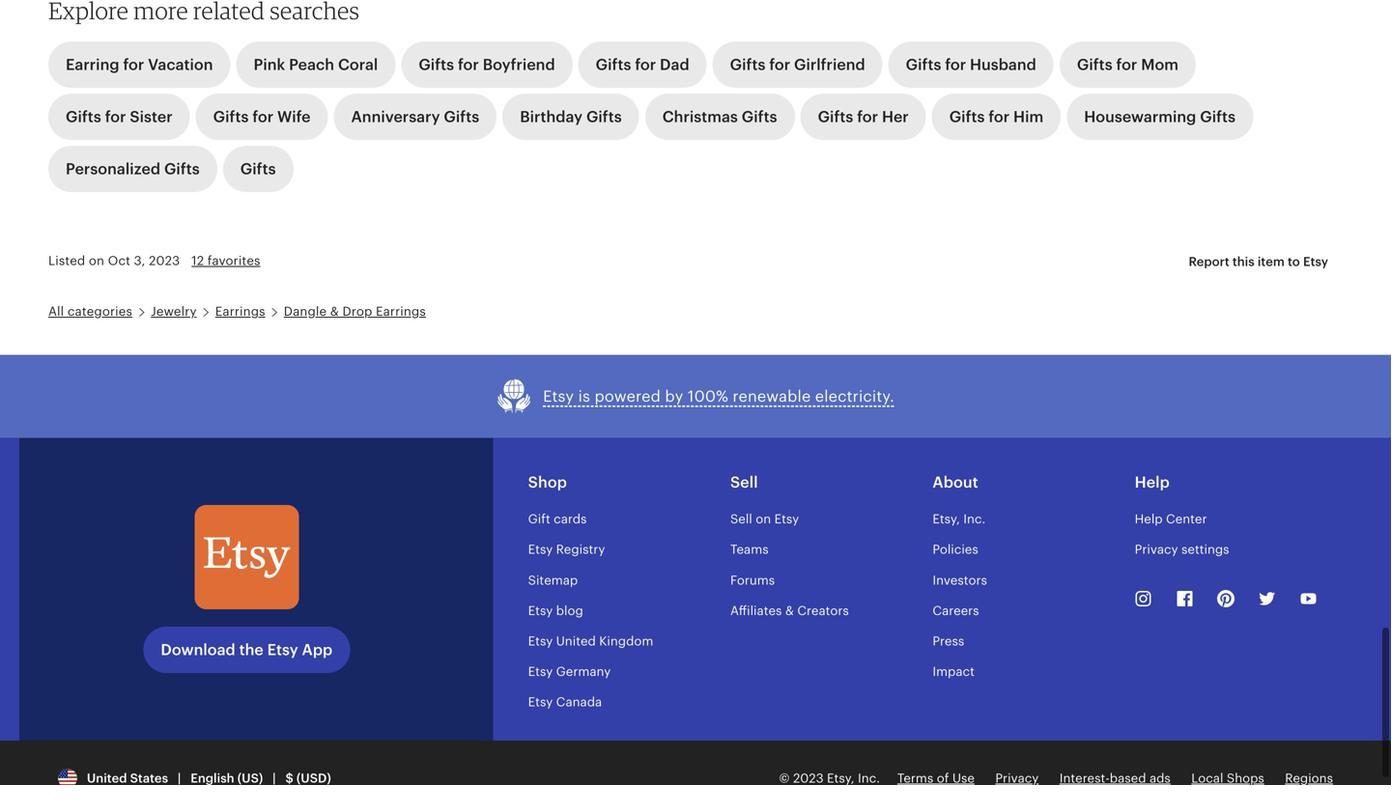 Task type: describe. For each thing, give the bounding box(es) containing it.
etsy for etsy united kingdom
[[528, 634, 553, 649]]

gifts down earring
[[66, 108, 101, 126]]

her
[[882, 108, 909, 126]]

on for listed
[[89, 254, 104, 268]]

press link
[[932, 634, 964, 649]]

etsy, inc.
[[932, 512, 985, 527]]

etsy blog
[[528, 604, 583, 618]]

peach
[[289, 56, 334, 74]]

investors
[[932, 573, 987, 588]]

gifts for mom link
[[1060, 42, 1196, 88]]

birthday gifts
[[520, 108, 622, 126]]

earring for vacation
[[66, 56, 213, 74]]

download the etsy app link
[[143, 627, 350, 673]]

download
[[161, 642, 235, 659]]

this
[[1232, 255, 1255, 269]]

gifts for girlfriend
[[730, 56, 865, 74]]

gifts for him link
[[932, 94, 1061, 140]]

download the etsy app
[[161, 642, 333, 659]]

for for dad
[[635, 56, 656, 74]]

etsy inside button
[[1303, 255, 1328, 269]]

for for him
[[989, 108, 1010, 126]]

help for help
[[1135, 474, 1170, 491]]

the
[[239, 642, 263, 659]]

listed on oct 3, 2023
[[48, 254, 180, 268]]

for for husband
[[945, 56, 966, 74]]

gifts down gifts for boyfriend
[[444, 108, 479, 126]]

listed
[[48, 254, 85, 268]]

forums link
[[730, 573, 775, 588]]

etsy canada link
[[528, 695, 602, 710]]

report
[[1189, 255, 1229, 269]]

earring
[[66, 56, 119, 74]]

categories
[[67, 304, 132, 319]]

affiliates & creators link
[[730, 604, 849, 618]]

gifts down sister
[[164, 161, 200, 178]]

etsy for etsy blog
[[528, 604, 553, 618]]

sell on etsy
[[730, 512, 799, 527]]

dangle
[[284, 304, 327, 319]]

teams link
[[730, 543, 769, 557]]

him
[[1013, 108, 1044, 126]]

creators
[[797, 604, 849, 618]]

all
[[48, 304, 64, 319]]

husband
[[970, 56, 1036, 74]]

etsy right the
[[267, 642, 298, 659]]

us image
[[58, 769, 77, 785]]

privacy settings link
[[1135, 543, 1229, 557]]

gifts for her link
[[800, 94, 926, 140]]

drop
[[342, 304, 372, 319]]

help center
[[1135, 512, 1207, 527]]

policies link
[[932, 543, 978, 557]]

help center link
[[1135, 512, 1207, 527]]

12
[[191, 254, 204, 268]]

gifts link
[[223, 146, 293, 192]]

sell for sell
[[730, 474, 758, 491]]

canada
[[556, 695, 602, 710]]

for for girlfriend
[[769, 56, 790, 74]]

etsy for etsy registry
[[528, 543, 553, 557]]

kingdom
[[599, 634, 653, 649]]

affiliates
[[730, 604, 782, 618]]

etsy registry
[[528, 543, 605, 557]]

gifts right housewarming
[[1200, 108, 1236, 126]]

etsy,
[[932, 512, 960, 527]]

anniversary gifts
[[351, 108, 479, 126]]

gifts right birthday
[[586, 108, 622, 126]]

careers
[[932, 604, 979, 618]]

gifts up gifts link at the left
[[213, 108, 249, 126]]

gifts down gifts for husband
[[949, 108, 985, 126]]

forums
[[730, 573, 775, 588]]

pink peach coral link
[[236, 42, 395, 88]]

renewable
[[733, 388, 811, 405]]

gifts for mom
[[1077, 56, 1179, 74]]

gifts for boyfriend link
[[401, 42, 573, 88]]

jewelry
[[151, 304, 197, 319]]

etsy germany link
[[528, 665, 611, 679]]

gifts up christmas gifts link
[[730, 56, 766, 74]]

gifts for boyfriend
[[419, 56, 555, 74]]

gifts left mom
[[1077, 56, 1113, 74]]

by
[[665, 388, 683, 405]]

gifts for him
[[949, 108, 1044, 126]]

jewelry link
[[151, 304, 197, 319]]

etsy is powered by 100% renewable electricity. button
[[497, 378, 894, 415]]

& for affiliates
[[785, 604, 794, 618]]

sitemap
[[528, 573, 578, 588]]

christmas
[[662, 108, 738, 126]]



Task type: vqa. For each thing, say whether or not it's contained in the screenshot.
Neon Pine Grande | screen printing image
no



Task type: locate. For each thing, give the bounding box(es) containing it.
earrings down favorites at the top of the page
[[215, 304, 265, 319]]

item
[[1258, 255, 1285, 269]]

etsy inside button
[[543, 388, 574, 405]]

dangle & drop earrings link
[[284, 304, 426, 319]]

etsy for etsy canada
[[528, 695, 553, 710]]

gifts for wife link
[[196, 94, 328, 140]]

etsy for etsy is powered by 100% renewable electricity.
[[543, 388, 574, 405]]

birthday gifts link
[[503, 94, 639, 140]]

for for sister
[[105, 108, 126, 126]]

for left dad
[[635, 56, 656, 74]]

&
[[330, 304, 339, 319], [785, 604, 794, 618]]

& left drop
[[330, 304, 339, 319]]

help up privacy
[[1135, 512, 1163, 527]]

2 help from the top
[[1135, 512, 1163, 527]]

0 vertical spatial &
[[330, 304, 339, 319]]

on left the oct on the top left of page
[[89, 254, 104, 268]]

dangle & drop earrings
[[284, 304, 426, 319]]

investors link
[[932, 573, 987, 588]]

etsy
[[1303, 255, 1328, 269], [543, 388, 574, 405], [774, 512, 799, 527], [528, 543, 553, 557], [528, 604, 553, 618], [528, 634, 553, 649], [267, 642, 298, 659], [528, 665, 553, 679], [528, 695, 553, 710]]

help for help center
[[1135, 512, 1163, 527]]

for left sister
[[105, 108, 126, 126]]

earring for vacation link
[[48, 42, 230, 88]]

dad
[[660, 56, 689, 74]]

for left him
[[989, 108, 1010, 126]]

for for boyfriend
[[458, 56, 479, 74]]

coral
[[338, 56, 378, 74]]

for inside earring for vacation link
[[123, 56, 144, 74]]

1 vertical spatial &
[[785, 604, 794, 618]]

for left the 'wife'
[[252, 108, 274, 126]]

sell on etsy link
[[730, 512, 799, 527]]

sell
[[730, 474, 758, 491], [730, 512, 752, 527]]

favorites
[[207, 254, 260, 268]]

2023
[[149, 254, 180, 268]]

on up teams link
[[756, 512, 771, 527]]

for left mom
[[1116, 56, 1137, 74]]

gifts for husband link
[[888, 42, 1054, 88]]

etsy up forums
[[774, 512, 799, 527]]

etsy left blog
[[528, 604, 553, 618]]

1 vertical spatial on
[[756, 512, 771, 527]]

0 horizontal spatial earrings
[[215, 304, 265, 319]]

christmas gifts link
[[645, 94, 795, 140]]

for for vacation
[[123, 56, 144, 74]]

for for her
[[857, 108, 878, 126]]

sitemap link
[[528, 573, 578, 588]]

on
[[89, 254, 104, 268], [756, 512, 771, 527]]

vacation
[[148, 56, 213, 74]]

for inside the gifts for sister link
[[105, 108, 126, 126]]

for for wife
[[252, 108, 274, 126]]

12 favorites link
[[191, 254, 260, 268]]

etsy down etsy blog link
[[528, 634, 553, 649]]

for right earring
[[123, 56, 144, 74]]

birthday
[[520, 108, 583, 126]]

0 horizontal spatial on
[[89, 254, 104, 268]]

etsy united kingdom link
[[528, 634, 653, 649]]

2 sell from the top
[[730, 512, 752, 527]]

all categories link
[[48, 304, 132, 319]]

etsy is powered by 100% renewable electricity.
[[543, 388, 894, 405]]

for inside the gifts for mom link
[[1116, 56, 1137, 74]]

etsy germany
[[528, 665, 611, 679]]

0 vertical spatial on
[[89, 254, 104, 268]]

gifts for dad
[[596, 56, 689, 74]]

for left girlfriend
[[769, 56, 790, 74]]

1 horizontal spatial &
[[785, 604, 794, 618]]

blog
[[556, 604, 583, 618]]

for left her at the right top of the page
[[857, 108, 878, 126]]

boyfriend
[[483, 56, 555, 74]]

gifts for girlfriend link
[[713, 42, 883, 88]]

gifts up her at the right top of the page
[[906, 56, 941, 74]]

gifts down girlfriend
[[818, 108, 853, 126]]

for inside gifts for him link
[[989, 108, 1010, 126]]

anniversary gifts link
[[334, 94, 497, 140]]

sell for sell on etsy
[[730, 512, 752, 527]]

for inside gifts for girlfriend link
[[769, 56, 790, 74]]

0 vertical spatial sell
[[730, 474, 758, 491]]

shop
[[528, 474, 567, 491]]

& for dangle
[[330, 304, 339, 319]]

gifts right christmas
[[742, 108, 777, 126]]

impact
[[932, 665, 975, 679]]

wife
[[277, 108, 311, 126]]

etsy canada
[[528, 695, 602, 710]]

personalized
[[66, 161, 160, 178]]

for
[[123, 56, 144, 74], [458, 56, 479, 74], [635, 56, 656, 74], [769, 56, 790, 74], [945, 56, 966, 74], [1116, 56, 1137, 74], [105, 108, 126, 126], [252, 108, 274, 126], [857, 108, 878, 126], [989, 108, 1010, 126]]

etsy united kingdom
[[528, 634, 653, 649]]

sister
[[130, 108, 173, 126]]

electricity.
[[815, 388, 894, 405]]

pink
[[254, 56, 285, 74]]

germany
[[556, 665, 611, 679]]

gift cards
[[528, 512, 587, 527]]

impact link
[[932, 665, 975, 679]]

on for sell
[[756, 512, 771, 527]]

help
[[1135, 474, 1170, 491], [1135, 512, 1163, 527]]

sell up teams link
[[730, 512, 752, 527]]

sell up sell on etsy link on the right
[[730, 474, 758, 491]]

gift cards link
[[528, 512, 587, 527]]

christmas gifts
[[662, 108, 777, 126]]

for for mom
[[1116, 56, 1137, 74]]

to
[[1288, 255, 1300, 269]]

100%
[[688, 388, 728, 405]]

gifts
[[419, 56, 454, 74], [596, 56, 631, 74], [730, 56, 766, 74], [906, 56, 941, 74], [1077, 56, 1113, 74], [66, 108, 101, 126], [213, 108, 249, 126], [444, 108, 479, 126], [586, 108, 622, 126], [742, 108, 777, 126], [818, 108, 853, 126], [949, 108, 985, 126], [1200, 108, 1236, 126], [164, 161, 200, 178], [240, 161, 276, 178]]

0 horizontal spatial &
[[330, 304, 339, 319]]

cards
[[554, 512, 587, 527]]

for left husband on the right top of page
[[945, 56, 966, 74]]

for left boyfriend
[[458, 56, 479, 74]]

for inside gifts for boyfriend link
[[458, 56, 479, 74]]

careers link
[[932, 604, 979, 618]]

personalized gifts link
[[48, 146, 217, 192]]

help up help center
[[1135, 474, 1170, 491]]

housewarming
[[1084, 108, 1196, 126]]

gift
[[528, 512, 550, 527]]

teams
[[730, 543, 769, 557]]

settings
[[1181, 543, 1229, 557]]

etsy for etsy germany
[[528, 665, 553, 679]]

earrings link
[[215, 304, 265, 319]]

gifts for sister link
[[48, 94, 190, 140]]

girlfriend
[[794, 56, 865, 74]]

etsy down gift
[[528, 543, 553, 557]]

all categories
[[48, 304, 132, 319]]

etsy right to
[[1303, 255, 1328, 269]]

for inside the gifts for dad link
[[635, 56, 656, 74]]

1 horizontal spatial earrings
[[376, 304, 426, 319]]

12 favorites
[[191, 254, 260, 268]]

center
[[1166, 512, 1207, 527]]

for inside the gifts for husband link
[[945, 56, 966, 74]]

housewarming gifts
[[1084, 108, 1236, 126]]

for inside gifts for wife 'link'
[[252, 108, 274, 126]]

privacy
[[1135, 543, 1178, 557]]

etsy, inc. link
[[932, 512, 985, 527]]

earrings right drop
[[376, 304, 426, 319]]

for inside 'gifts for her' link
[[857, 108, 878, 126]]

report this item to etsy
[[1189, 255, 1328, 269]]

0 vertical spatial help
[[1135, 474, 1170, 491]]

2 earrings from the left
[[376, 304, 426, 319]]

powered
[[595, 388, 661, 405]]

& left creators
[[785, 604, 794, 618]]

gifts down gifts for wife
[[240, 161, 276, 178]]

anniversary
[[351, 108, 440, 126]]

1 sell from the top
[[730, 474, 758, 491]]

1 vertical spatial help
[[1135, 512, 1163, 527]]

1 horizontal spatial on
[[756, 512, 771, 527]]

etsy registry link
[[528, 543, 605, 557]]

privacy settings
[[1135, 543, 1229, 557]]

gifts left dad
[[596, 56, 631, 74]]

etsy left is
[[543, 388, 574, 405]]

united
[[556, 634, 596, 649]]

press
[[932, 634, 964, 649]]

1 vertical spatial sell
[[730, 512, 752, 527]]

etsy up the etsy canada link
[[528, 665, 553, 679]]

affiliates & creators
[[730, 604, 849, 618]]

gifts up anniversary gifts link
[[419, 56, 454, 74]]

etsy left canada
[[528, 695, 553, 710]]

1 help from the top
[[1135, 474, 1170, 491]]

1 earrings from the left
[[215, 304, 265, 319]]

gifts for dad link
[[578, 42, 707, 88]]

gifts for husband
[[906, 56, 1036, 74]]



